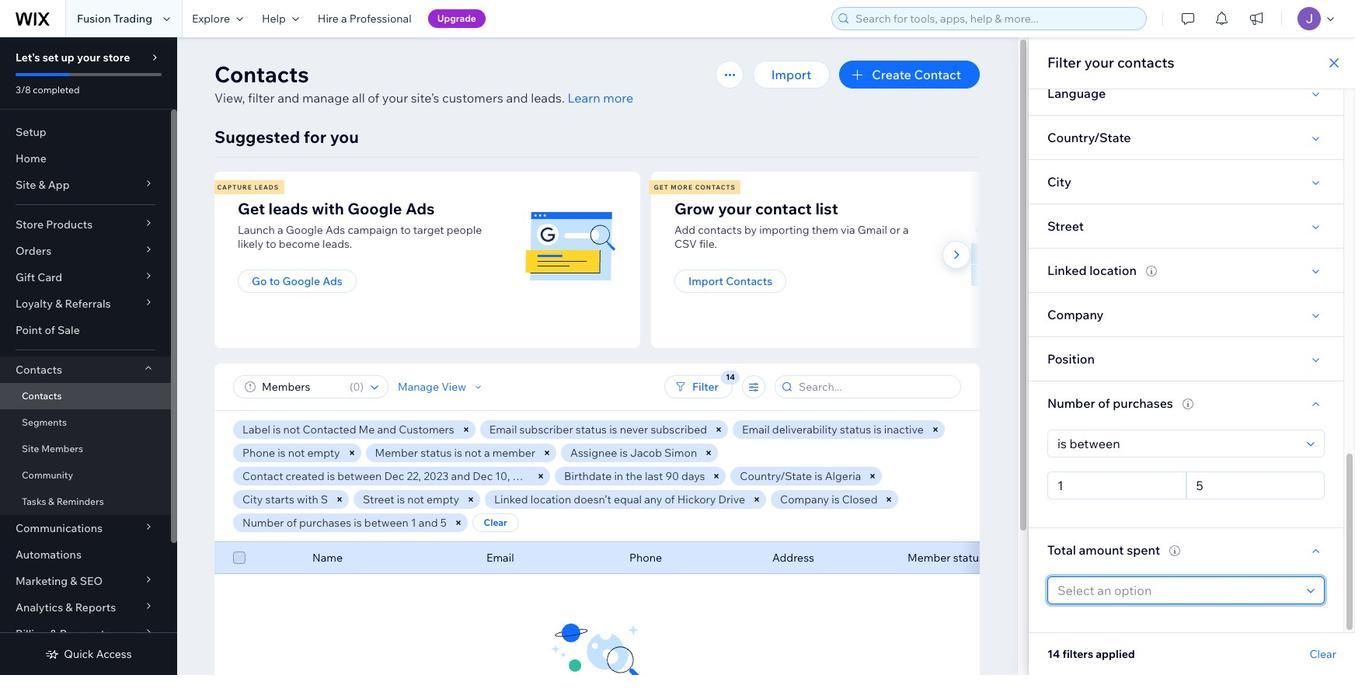 Task type: vqa. For each thing, say whether or not it's contained in the screenshot.
bottom Member
yes



Task type: describe. For each thing, give the bounding box(es) containing it.
a left "member" at the bottom of the page
[[484, 446, 490, 460]]

segments link
[[0, 410, 171, 436]]

for
[[304, 127, 326, 147]]

a inside get leads with google ads launch a google ads campaign to target people likely to become leads.
[[277, 223, 283, 237]]

marketing
[[16, 574, 68, 588]]

14
[[1048, 647, 1060, 661]]

importing
[[759, 223, 809, 237]]

birthdate in the last 90 days
[[564, 469, 705, 483]]

to right likely
[[266, 237, 276, 251]]

drive
[[718, 493, 745, 507]]

algeria
[[825, 469, 861, 483]]

fusion
[[77, 12, 111, 26]]

equal
[[614, 493, 642, 507]]

view,
[[214, 90, 245, 106]]

0 vertical spatial between
[[337, 469, 382, 483]]

deliverability
[[772, 423, 838, 437]]

learn more button
[[568, 89, 634, 107]]

purchases for number of purchases
[[1113, 396, 1173, 411]]

billing & payments button
[[0, 621, 171, 647]]

create
[[872, 67, 911, 82]]

campaign
[[348, 223, 398, 237]]

or
[[890, 223, 901, 237]]

street for street is not empty
[[363, 493, 394, 507]]

street for street
[[1048, 218, 1084, 234]]

is left jacob
[[620, 446, 628, 460]]

1 vertical spatial google
[[286, 223, 323, 237]]

tasks & reminders link
[[0, 489, 171, 515]]

days
[[682, 469, 705, 483]]

street is not empty
[[363, 493, 459, 507]]

phone is not empty
[[242, 446, 340, 460]]

contacts inside contacts view, filter and manage all of your site's customers and leads. learn more
[[214, 61, 309, 88]]

capture
[[217, 183, 252, 191]]

doesn't
[[574, 493, 611, 507]]

contacts inside import contacts button
[[726, 274, 773, 288]]

customers
[[442, 90, 503, 106]]

target
[[413, 223, 444, 237]]

company is closed
[[780, 493, 878, 507]]

of for number of purchases
[[1098, 396, 1110, 411]]

contacts inside contacts dropdown button
[[16, 363, 62, 377]]

gift card
[[16, 270, 62, 284]]

your inside contacts view, filter and manage all of your site's customers and leads. learn more
[[382, 90, 408, 106]]

and right 'me'
[[377, 423, 396, 437]]

site for site & app
[[16, 178, 36, 192]]

clear for topmost clear button
[[484, 517, 507, 528]]

email for email subscriber status is never subscribed
[[489, 423, 517, 437]]

filter
[[248, 90, 275, 106]]

5
[[440, 516, 447, 530]]

linked location doesn't equal any of hickory drive
[[494, 493, 745, 507]]

number of purchases is between 1 and 5
[[242, 516, 447, 530]]

billing
[[16, 627, 48, 641]]

& for loyalty
[[55, 297, 62, 311]]

to inside button
[[269, 274, 280, 288]]

number for number of purchases
[[1048, 396, 1095, 411]]

to left target
[[400, 223, 411, 237]]

community link
[[0, 462, 171, 489]]

leads. inside get leads with google ads launch a google ads campaign to target people likely to become leads.
[[323, 237, 352, 251]]

hire a professional link
[[308, 0, 421, 37]]

file.
[[699, 237, 717, 251]]

analytics
[[16, 601, 63, 615]]

billing & payments
[[16, 627, 110, 641]]

csv
[[675, 237, 697, 251]]

never
[[620, 423, 648, 437]]

go
[[252, 274, 267, 288]]

me
[[359, 423, 375, 437]]

the
[[626, 469, 643, 483]]

upgrade button
[[428, 9, 486, 28]]

90
[[666, 469, 679, 483]]

& for site
[[38, 178, 46, 192]]

email subscriber status is never subscribed
[[489, 423, 707, 437]]

is left 1
[[354, 516, 362, 530]]

email for email deliverability status is inactive
[[742, 423, 770, 437]]

member status is not a member
[[375, 446, 536, 460]]

completed
[[33, 84, 80, 96]]

site for site members
[[22, 443, 39, 455]]

linked location
[[1048, 263, 1137, 278]]

more
[[671, 183, 693, 191]]

with for google
[[312, 199, 344, 218]]

store products
[[16, 218, 93, 232]]

gift card button
[[0, 264, 171, 291]]

create contact button
[[840, 61, 980, 89]]

Search for tools, apps, help & more... field
[[851, 8, 1142, 30]]

manage view
[[398, 380, 466, 394]]

linked for linked location doesn't equal any of hickory drive
[[494, 493, 528, 507]]

assignee
[[570, 446, 617, 460]]

is down customers
[[454, 446, 462, 460]]

suggested
[[214, 127, 300, 147]]

location for linked location doesn't equal any of hickory drive
[[531, 493, 571, 507]]

of for point of sale
[[45, 323, 55, 337]]

last
[[645, 469, 663, 483]]

From number field
[[1053, 472, 1181, 499]]

leads
[[268, 199, 308, 218]]

subscriber
[[520, 423, 573, 437]]

( 0 )
[[350, 380, 364, 394]]

quick access
[[64, 647, 132, 661]]

country/state for country/state
[[1048, 130, 1131, 145]]

payments
[[60, 627, 110, 641]]

member for member status
[[908, 551, 951, 565]]

via
[[841, 223, 855, 237]]

help
[[262, 12, 286, 26]]

total
[[1048, 542, 1076, 558]]

access
[[96, 647, 132, 661]]

ads inside button
[[323, 274, 343, 288]]

country/state for country/state is algeria
[[740, 469, 812, 483]]

not left "member" at the bottom of the page
[[465, 446, 482, 460]]

view
[[442, 380, 466, 394]]

go to google ads
[[252, 274, 343, 288]]

empty for street is not empty
[[427, 493, 459, 507]]

contacts inside grow your contact list add contacts by importing them via gmail or a csv file.
[[698, 223, 742, 237]]

a inside grow your contact list add contacts by importing them via gmail or a csv file.
[[903, 223, 909, 237]]

assignee is jacob simon
[[570, 446, 697, 460]]

community
[[22, 469, 73, 481]]

contact inside button
[[914, 67, 961, 82]]

of inside contacts view, filter and manage all of your site's customers and leads. learn more
[[368, 90, 379, 106]]

starts
[[265, 493, 294, 507]]

0 vertical spatial google
[[348, 199, 402, 218]]

22,
[[407, 469, 421, 483]]

get
[[654, 183, 669, 191]]

get
[[238, 199, 265, 218]]

1 horizontal spatial contacts
[[1117, 54, 1175, 71]]

& for tasks
[[48, 496, 54, 507]]

filter for filter your contacts
[[1048, 54, 1082, 71]]

leads. inside contacts view, filter and manage all of your site's customers and leads. learn more
[[531, 90, 565, 106]]

home
[[16, 152, 46, 166]]

help button
[[253, 0, 308, 37]]

is up the starts
[[278, 446, 286, 460]]

not for label is not contacted me and customers
[[283, 423, 300, 437]]

city for city starts with s
[[242, 493, 263, 507]]

contacts link
[[0, 383, 171, 410]]

purchases for number of purchases is between 1 and 5
[[299, 516, 351, 530]]

loyalty & referrals button
[[0, 291, 171, 317]]

14 filters applied
[[1048, 647, 1135, 661]]

3/8 completed
[[16, 84, 80, 96]]



Task type: locate. For each thing, give the bounding box(es) containing it.
explore
[[192, 12, 230, 26]]

suggested for you
[[214, 127, 359, 147]]

1 vertical spatial with
[[297, 493, 318, 507]]

0 vertical spatial location
[[1090, 263, 1137, 278]]

contacts inside contacts link
[[22, 390, 62, 402]]

0 vertical spatial ads
[[406, 199, 435, 218]]

contacts
[[695, 183, 736, 191]]

0 vertical spatial contacts
[[1117, 54, 1175, 71]]

and right filter
[[278, 90, 299, 106]]

not up phone is not empty
[[283, 423, 300, 437]]

1 vertical spatial number
[[242, 516, 284, 530]]

import for import
[[772, 67, 812, 82]]

people
[[447, 223, 482, 237]]

1 select an option field from the top
[[1053, 431, 1302, 457]]

country/state down language
[[1048, 130, 1131, 145]]

to
[[400, 223, 411, 237], [266, 237, 276, 251], [269, 274, 280, 288]]

leads.
[[531, 90, 565, 106], [323, 237, 352, 251]]

0 horizontal spatial linked
[[494, 493, 528, 507]]

let's
[[16, 51, 40, 65]]

& for billing
[[50, 627, 57, 641]]

select an option field down spent
[[1053, 577, 1302, 604]]

0 vertical spatial country/state
[[1048, 130, 1131, 145]]

upgrade
[[437, 12, 476, 24]]

Select an option field
[[1053, 431, 1302, 457], [1053, 577, 1302, 604]]

tasks
[[22, 496, 46, 507]]

site down home on the top left of page
[[16, 178, 36, 192]]

email deliverability status is inactive
[[742, 423, 924, 437]]

clear for right clear button
[[1310, 647, 1337, 661]]

0 horizontal spatial contacts
[[698, 223, 742, 237]]

city
[[1048, 174, 1072, 190], [242, 493, 263, 507]]

0 horizontal spatial country/state
[[740, 469, 812, 483]]

)
[[360, 380, 364, 394]]

select an option field up from number field
[[1053, 431, 1302, 457]]

sidebar element
[[0, 37, 177, 675]]

closed
[[842, 493, 878, 507]]

0 horizontal spatial street
[[363, 493, 394, 507]]

phone for phone is not empty
[[242, 446, 275, 460]]

leads. left learn
[[531, 90, 565, 106]]

1 vertical spatial empty
[[427, 493, 459, 507]]

1 vertical spatial street
[[363, 493, 394, 507]]

with inside get leads with google ads launch a google ads campaign to target people likely to become leads.
[[312, 199, 344, 218]]

with left s
[[297, 493, 318, 507]]

member for member status is not a member
[[375, 446, 418, 460]]

country/state up drive
[[740, 469, 812, 483]]

1 horizontal spatial purchases
[[1113, 396, 1173, 411]]

total amount spent
[[1048, 542, 1160, 558]]

empty down the contacted
[[307, 446, 340, 460]]

None checkbox
[[233, 549, 246, 567]]

number
[[1048, 396, 1095, 411], [242, 516, 284, 530]]

import inside list
[[689, 274, 724, 288]]

0 vertical spatial clear button
[[472, 514, 519, 532]]

1 vertical spatial purchases
[[299, 516, 351, 530]]

0 vertical spatial contact
[[914, 67, 961, 82]]

ads left campaign
[[326, 223, 345, 237]]

2 dec from the left
[[473, 469, 493, 483]]

all
[[352, 90, 365, 106]]

1 horizontal spatial clear
[[1310, 647, 1337, 661]]

1 vertical spatial filter
[[692, 380, 719, 394]]

1 horizontal spatial linked
[[1048, 263, 1087, 278]]

1 horizontal spatial contact
[[914, 67, 961, 82]]

tasks & reminders
[[22, 496, 104, 507]]

loyalty
[[16, 297, 53, 311]]

1 horizontal spatial phone
[[629, 551, 662, 565]]

marketing & seo
[[16, 574, 103, 588]]

0 vertical spatial import
[[772, 67, 812, 82]]

0 horizontal spatial import
[[689, 274, 724, 288]]

0 vertical spatial member
[[375, 446, 418, 460]]

your inside sidebar element
[[77, 51, 100, 65]]

grow
[[675, 199, 715, 218]]

& inside 'popup button'
[[55, 297, 62, 311]]

1 vertical spatial company
[[780, 493, 829, 507]]

any
[[644, 493, 662, 507]]

is up s
[[327, 469, 335, 483]]

hire
[[318, 12, 339, 26]]

position
[[1048, 351, 1095, 367]]

get more contacts
[[654, 183, 736, 191]]

referrals
[[65, 297, 111, 311]]

1 horizontal spatial import
[[772, 67, 812, 82]]

linked for linked location
[[1048, 263, 1087, 278]]

contacts button
[[0, 357, 171, 383]]

filter button
[[664, 375, 733, 399]]

1 vertical spatial country/state
[[740, 469, 812, 483]]

1 horizontal spatial empty
[[427, 493, 459, 507]]

filter for filter
[[692, 380, 719, 394]]

& left "reports"
[[66, 601, 73, 615]]

list
[[212, 172, 1083, 348]]

street up linked location
[[1048, 218, 1084, 234]]

&
[[38, 178, 46, 192], [55, 297, 62, 311], [48, 496, 54, 507], [70, 574, 77, 588], [66, 601, 73, 615], [50, 627, 57, 641]]

not up the "created"
[[288, 446, 305, 460]]

0 vertical spatial purchases
[[1113, 396, 1173, 411]]

and right 1
[[419, 516, 438, 530]]

learn
[[568, 90, 600, 106]]

0 vertical spatial empty
[[307, 446, 340, 460]]

2 2023 from the left
[[513, 469, 538, 483]]

a down leads
[[277, 223, 283, 237]]

company up position
[[1048, 307, 1104, 323]]

google up campaign
[[348, 199, 402, 218]]

and right customers
[[506, 90, 528, 106]]

1 vertical spatial location
[[531, 493, 571, 507]]

hickory
[[677, 493, 716, 507]]

set
[[43, 51, 59, 65]]

not for phone is not empty
[[288, 446, 305, 460]]

number for number of purchases is between 1 and 5
[[242, 516, 284, 530]]

contacts up segments
[[22, 390, 62, 402]]

2023 right '10,'
[[513, 469, 538, 483]]

1 vertical spatial city
[[242, 493, 263, 507]]

location
[[1090, 263, 1137, 278], [531, 493, 571, 507]]

between down 'me'
[[337, 469, 382, 483]]

dec left '10,'
[[473, 469, 493, 483]]

is down contact created is between dec 22, 2023 and dec 10, 2023
[[397, 493, 405, 507]]

automations link
[[0, 542, 171, 568]]

0 vertical spatial company
[[1048, 307, 1104, 323]]

1 vertical spatial clear
[[1310, 647, 1337, 661]]

0 vertical spatial site
[[16, 178, 36, 192]]

0 horizontal spatial clear
[[484, 517, 507, 528]]

& for analytics
[[66, 601, 73, 615]]

1 horizontal spatial number
[[1048, 396, 1095, 411]]

0 horizontal spatial 2023
[[424, 469, 449, 483]]

1 vertical spatial member
[[908, 551, 951, 565]]

ads up target
[[406, 199, 435, 218]]

0 horizontal spatial city
[[242, 493, 263, 507]]

1 vertical spatial import
[[689, 274, 724, 288]]

google inside button
[[282, 274, 320, 288]]

0 vertical spatial city
[[1048, 174, 1072, 190]]

more
[[603, 90, 634, 106]]

google down leads
[[286, 223, 323, 237]]

contact up the starts
[[242, 469, 283, 483]]

country/state is algeria
[[740, 469, 861, 483]]

contacted
[[303, 423, 356, 437]]

1 horizontal spatial location
[[1090, 263, 1137, 278]]

1 vertical spatial select an option field
[[1053, 577, 1302, 604]]

company down country/state is algeria
[[780, 493, 829, 507]]

& right tasks
[[48, 496, 54, 507]]

0 vertical spatial clear
[[484, 517, 507, 528]]

0 horizontal spatial member
[[375, 446, 418, 460]]

0 vertical spatial linked
[[1048, 263, 1087, 278]]

0 horizontal spatial filter
[[692, 380, 719, 394]]

between left 1
[[364, 516, 409, 530]]

site & app
[[16, 178, 70, 192]]

is left closed
[[832, 493, 840, 507]]

number down the starts
[[242, 516, 284, 530]]

To number field
[[1192, 472, 1320, 499]]

company for company
[[1048, 307, 1104, 323]]

city for city
[[1048, 174, 1072, 190]]

0 horizontal spatial number
[[242, 516, 284, 530]]

& right 'billing'
[[50, 627, 57, 641]]

number down position
[[1048, 396, 1095, 411]]

0 horizontal spatial phone
[[242, 446, 275, 460]]

0 horizontal spatial contact
[[242, 469, 283, 483]]

your up the by
[[718, 199, 752, 218]]

0 horizontal spatial leads.
[[323, 237, 352, 251]]

1 vertical spatial contacts
[[698, 223, 742, 237]]

with
[[312, 199, 344, 218], [297, 493, 318, 507]]

site
[[16, 178, 36, 192], [22, 443, 39, 455]]

of
[[368, 90, 379, 106], [45, 323, 55, 337], [1098, 396, 1110, 411], [665, 493, 675, 507], [287, 516, 297, 530]]

in
[[614, 469, 623, 483]]

site down segments
[[22, 443, 39, 455]]

1 vertical spatial leads.
[[323, 237, 352, 251]]

empty for phone is not empty
[[307, 446, 340, 460]]

& right loyalty
[[55, 297, 62, 311]]

0 vertical spatial leads.
[[531, 90, 565, 106]]

0 vertical spatial select an option field
[[1053, 431, 1302, 457]]

is left inactive
[[874, 423, 882, 437]]

your left site's
[[382, 90, 408, 106]]

your right up
[[77, 51, 100, 65]]

import for import contacts
[[689, 274, 724, 288]]

to right 'go'
[[269, 274, 280, 288]]

0 horizontal spatial purchases
[[299, 516, 351, 530]]

1 horizontal spatial country/state
[[1048, 130, 1131, 145]]

google down become
[[282, 274, 320, 288]]

a right or on the top right
[[903, 223, 909, 237]]

clear inside button
[[484, 517, 507, 528]]

ads down get leads with google ads launch a google ads campaign to target people likely to become leads. on the top left
[[323, 274, 343, 288]]

empty up 5
[[427, 493, 459, 507]]

marketing & seo button
[[0, 568, 171, 595]]

Unsaved view field
[[257, 376, 345, 398]]

is left never
[[609, 423, 617, 437]]

of inside sidebar element
[[45, 323, 55, 337]]

1
[[411, 516, 416, 530]]

and
[[278, 90, 299, 106], [506, 90, 528, 106], [377, 423, 396, 437], [451, 469, 470, 483], [419, 516, 438, 530]]

1 vertical spatial between
[[364, 516, 409, 530]]

0 horizontal spatial empty
[[307, 446, 340, 460]]

orders button
[[0, 238, 171, 264]]

1 dec from the left
[[384, 469, 404, 483]]

list
[[816, 199, 838, 218]]

& for marketing
[[70, 574, 77, 588]]

with for s
[[297, 493, 318, 507]]

filter inside button
[[692, 380, 719, 394]]

import contacts
[[689, 274, 773, 288]]

1 horizontal spatial company
[[1048, 307, 1104, 323]]

is right the 'label'
[[273, 423, 281, 437]]

1 horizontal spatial member
[[908, 551, 951, 565]]

phone for phone
[[629, 551, 662, 565]]

simon
[[665, 446, 697, 460]]

0 vertical spatial number
[[1048, 396, 1095, 411]]

2 vertical spatial ads
[[323, 274, 343, 288]]

1 horizontal spatial leads.
[[531, 90, 565, 106]]

1 horizontal spatial filter
[[1048, 54, 1082, 71]]

1 horizontal spatial 2023
[[513, 469, 538, 483]]

site's
[[411, 90, 439, 106]]

1 vertical spatial site
[[22, 443, 39, 455]]

capture leads
[[217, 183, 279, 191]]

2 vertical spatial google
[[282, 274, 320, 288]]

filter your contacts
[[1048, 54, 1175, 71]]

contacts
[[1117, 54, 1175, 71], [698, 223, 742, 237]]

sale
[[58, 323, 80, 337]]

loyalty & referrals
[[16, 297, 111, 311]]

quick access button
[[45, 647, 132, 661]]

list containing get leads with google ads
[[212, 172, 1083, 348]]

leads
[[254, 183, 279, 191]]

products
[[46, 218, 93, 232]]

spent
[[1127, 542, 1160, 558]]

leads. right become
[[323, 237, 352, 251]]

contacts down the by
[[726, 274, 773, 288]]

go to google ads button
[[238, 270, 357, 293]]

not
[[283, 423, 300, 437], [288, 446, 305, 460], [465, 446, 482, 460], [407, 493, 424, 507]]

app
[[48, 178, 70, 192]]

& left seo
[[70, 574, 77, 588]]

a right the hire
[[341, 12, 347, 26]]

your inside grow your contact list add contacts by importing them via gmail or a csv file.
[[718, 199, 752, 218]]

of for number of purchases is between 1 and 5
[[287, 516, 297, 530]]

1 horizontal spatial street
[[1048, 218, 1084, 234]]

seo
[[80, 574, 103, 588]]

contacts up filter
[[214, 61, 309, 88]]

3/8
[[16, 84, 31, 96]]

& inside popup button
[[50, 627, 57, 641]]

contacts down the point of sale
[[16, 363, 62, 377]]

with right leads
[[312, 199, 344, 218]]

site inside dropdown button
[[16, 178, 36, 192]]

your up language
[[1085, 54, 1114, 71]]

1 vertical spatial contact
[[242, 469, 283, 483]]

contact right 'create'
[[914, 67, 961, 82]]

street
[[1048, 218, 1084, 234], [363, 493, 394, 507]]

filter up language
[[1048, 54, 1082, 71]]

10,
[[495, 469, 510, 483]]

point of sale
[[16, 323, 80, 337]]

0 horizontal spatial clear button
[[472, 514, 519, 532]]

0 vertical spatial filter
[[1048, 54, 1082, 71]]

company for company is closed
[[780, 493, 829, 507]]

home link
[[0, 145, 171, 172]]

1 horizontal spatial dec
[[473, 469, 493, 483]]

analytics & reports
[[16, 601, 116, 615]]

1 vertical spatial ads
[[326, 223, 345, 237]]

1 2023 from the left
[[424, 469, 449, 483]]

phone down any
[[629, 551, 662, 565]]

create contact
[[872, 67, 961, 82]]

2 select an option field from the top
[[1053, 577, 1302, 604]]

1 vertical spatial clear button
[[1310, 647, 1337, 661]]

1 horizontal spatial city
[[1048, 174, 1072, 190]]

1 horizontal spatial clear button
[[1310, 647, 1337, 661]]

2023 right 22,
[[424, 469, 449, 483]]

1 vertical spatial linked
[[494, 493, 528, 507]]

birthdate
[[564, 469, 612, 483]]

0 vertical spatial with
[[312, 199, 344, 218]]

point
[[16, 323, 42, 337]]

0 vertical spatial phone
[[242, 446, 275, 460]]

1 vertical spatial phone
[[629, 551, 662, 565]]

and down member status is not a member
[[451, 469, 470, 483]]

is left algeria
[[815, 469, 823, 483]]

fusion trading
[[77, 12, 152, 26]]

location for linked location
[[1090, 263, 1137, 278]]

& left the app
[[38, 178, 46, 192]]

phone down the 'label'
[[242, 446, 275, 460]]

0 vertical spatial street
[[1048, 218, 1084, 234]]

0 horizontal spatial dec
[[384, 469, 404, 483]]

not for street is not empty
[[407, 493, 424, 507]]

filter up subscribed on the bottom
[[692, 380, 719, 394]]

dec left 22,
[[384, 469, 404, 483]]

Search... field
[[794, 376, 956, 398]]

street down contact created is between dec 22, 2023 and dec 10, 2023
[[363, 493, 394, 507]]

site members
[[22, 443, 83, 455]]

launch
[[238, 223, 275, 237]]

not down 22,
[[407, 493, 424, 507]]

ads
[[406, 199, 435, 218], [326, 223, 345, 237], [323, 274, 343, 288]]

0 horizontal spatial location
[[531, 493, 571, 507]]

0 horizontal spatial company
[[780, 493, 829, 507]]



